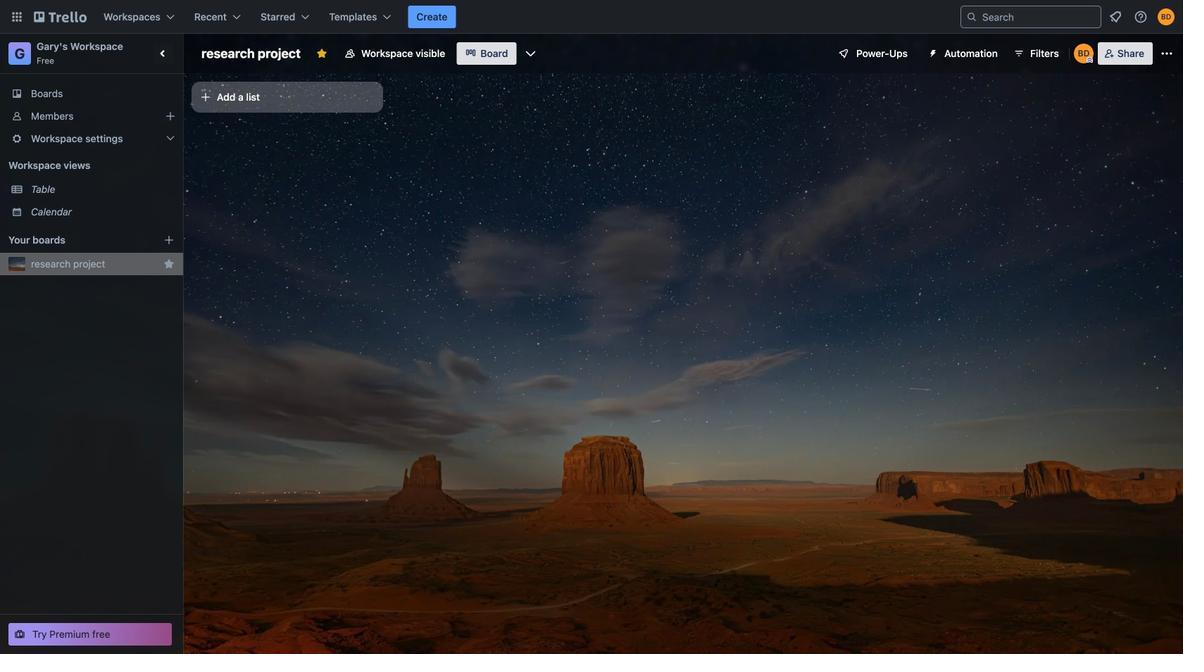 Task type: locate. For each thing, give the bounding box(es) containing it.
workspace navigation collapse icon image
[[154, 44, 173, 63]]

Board name text field
[[195, 42, 308, 65]]

star or unstar board image
[[316, 48, 328, 59]]

0 notifications image
[[1108, 8, 1125, 25]]

search image
[[967, 11, 978, 23]]

back to home image
[[34, 6, 87, 28]]

barb dwyer (barbdwyer3) image
[[1075, 44, 1094, 63]]

customize views image
[[524, 47, 538, 61]]



Task type: vqa. For each thing, say whether or not it's contained in the screenshot.
the rightmost ON
no



Task type: describe. For each thing, give the bounding box(es) containing it.
add board image
[[163, 235, 175, 246]]

starred icon image
[[163, 259, 175, 270]]

this member is an admin of this board. image
[[1087, 57, 1094, 63]]

show menu image
[[1161, 47, 1175, 61]]

Search field
[[978, 7, 1101, 27]]

your boards with 1 items element
[[8, 232, 142, 249]]

barb dwyer (barbdwyer3) image
[[1159, 8, 1175, 25]]

primary element
[[0, 0, 1184, 34]]

open information menu image
[[1135, 10, 1149, 24]]



